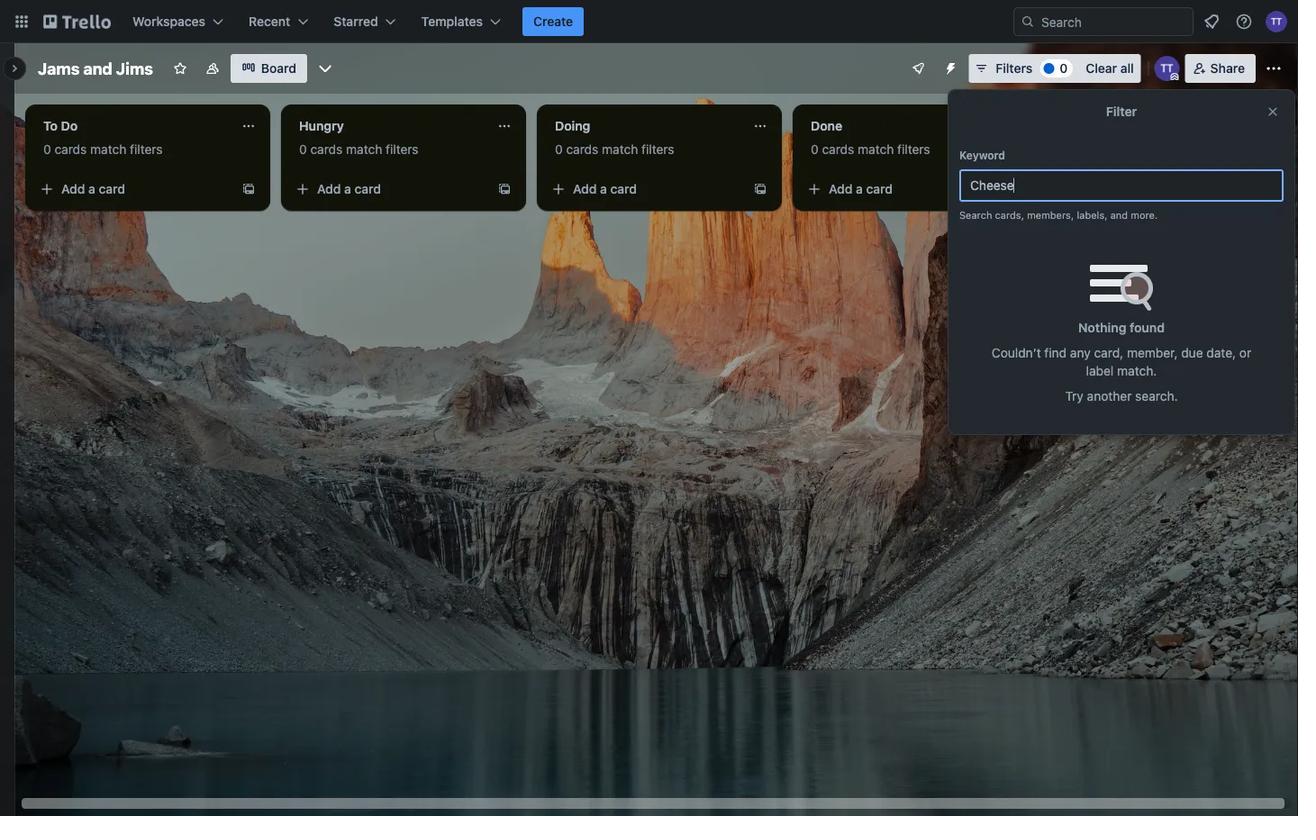 Task type: vqa. For each thing, say whether or not it's contained in the screenshot.
Pet
no



Task type: locate. For each thing, give the bounding box(es) containing it.
2 card from the left
[[355, 182, 381, 196]]

add a card down doing at the top left
[[573, 182, 637, 196]]

filters down the "hungry" text box
[[386, 142, 419, 157]]

1 0 cards match filters from the left
[[43, 142, 163, 157]]

Hungry text field
[[288, 112, 487, 141]]

a for to do
[[88, 182, 95, 196]]

clear all
[[1086, 61, 1134, 76]]

2 a from the left
[[344, 182, 351, 196]]

add down doing at the top left
[[573, 182, 597, 196]]

filters inside done 0 cards match filters
[[897, 142, 930, 157]]

4 match from the left
[[858, 142, 894, 157]]

3 cards from the left
[[566, 142, 599, 157]]

filters for hungry
[[386, 142, 419, 157]]

3 add a card from the left
[[573, 182, 637, 196]]

nothing found
[[1078, 320, 1165, 335]]

and
[[83, 59, 112, 78], [1111, 209, 1128, 221]]

0 cards match filters down the "doing" text field
[[555, 142, 674, 157]]

1 card from the left
[[99, 182, 125, 196]]

cards down done
[[822, 142, 854, 157]]

2 filters from the left
[[386, 142, 419, 157]]

1 add a card from the left
[[61, 182, 125, 196]]

1 horizontal spatial 0 cards match filters
[[299, 142, 419, 157]]

cards down do
[[54, 142, 87, 157]]

labels,
[[1077, 209, 1108, 221]]

1 cards from the left
[[54, 142, 87, 157]]

another for add
[[1108, 117, 1154, 132]]

and inside text field
[[83, 59, 112, 78]]

to do
[[43, 118, 78, 133]]

0 cards match filters down the "hungry" text box
[[299, 142, 419, 157]]

more.
[[1131, 209, 1158, 221]]

date,
[[1207, 346, 1236, 360]]

add a card button down done 0 cards match filters
[[800, 175, 1002, 204]]

card down to do text field
[[99, 182, 125, 196]]

1 horizontal spatial terry turtle (terryturtle) image
[[1266, 11, 1287, 32]]

nothing
[[1078, 320, 1127, 335]]

cards down doing at the top left
[[566, 142, 599, 157]]

add a card button down the "doing" text field
[[544, 175, 746, 204]]

match for doing
[[602, 142, 638, 157]]

or
[[1240, 346, 1252, 360]]

match down done text field
[[858, 142, 894, 157]]

4 filters from the left
[[897, 142, 930, 157]]

another down label
[[1087, 389, 1132, 404]]

add a card for doing
[[573, 182, 637, 196]]

3 0 cards match filters from the left
[[555, 142, 674, 157]]

workspaces button
[[122, 7, 234, 36]]

1 a from the left
[[88, 182, 95, 196]]

4 a from the left
[[856, 182, 863, 196]]

close popover image
[[1266, 105, 1280, 119]]

card
[[99, 182, 125, 196], [355, 182, 381, 196], [610, 182, 637, 196], [866, 182, 893, 196]]

2 add a card button from the left
[[288, 175, 490, 204]]

1 horizontal spatial and
[[1111, 209, 1128, 221]]

4 cards from the left
[[822, 142, 854, 157]]

create from template… image for to do
[[241, 182, 256, 196]]

workspace visible image
[[205, 61, 220, 76]]

board link
[[231, 54, 307, 83]]

1 create from template… image from the left
[[241, 182, 256, 196]]

add a card button down to do text field
[[32, 175, 234, 204]]

3 card from the left
[[610, 182, 637, 196]]

a
[[88, 182, 95, 196], [344, 182, 351, 196], [600, 182, 607, 196], [856, 182, 863, 196]]

filters down to do text field
[[130, 142, 163, 157]]

2 horizontal spatial 0 cards match filters
[[555, 142, 674, 157]]

a down the "doing" text field
[[600, 182, 607, 196]]

add a card down done 0 cards match filters
[[829, 182, 893, 196]]

add
[[1081, 117, 1105, 132], [61, 182, 85, 196], [317, 182, 341, 196], [573, 182, 597, 196], [829, 182, 853, 196]]

switch to… image
[[13, 13, 31, 31]]

3 filters from the left
[[642, 142, 674, 157]]

4 card from the left
[[866, 182, 893, 196]]

3 match from the left
[[602, 142, 638, 157]]

add a card button
[[32, 175, 234, 204], [288, 175, 490, 204], [544, 175, 746, 204], [800, 175, 1002, 204]]

3 create from template… image from the left
[[753, 182, 768, 196]]

1 vertical spatial terry turtle (terryturtle) image
[[1155, 56, 1180, 81]]

0 cards match filters
[[43, 142, 163, 157], [299, 142, 419, 157], [555, 142, 674, 157]]

1 horizontal spatial create from template… image
[[497, 182, 512, 196]]

1 add a card button from the left
[[32, 175, 234, 204]]

match down to do text field
[[90, 142, 126, 157]]

a down to do text field
[[88, 182, 95, 196]]

and left jims
[[83, 59, 112, 78]]

1 match from the left
[[90, 142, 126, 157]]

2 match from the left
[[346, 142, 382, 157]]

cards for hungry
[[310, 142, 343, 157]]

filter
[[1106, 104, 1137, 119]]

another
[[1108, 117, 1154, 132], [1087, 389, 1132, 404]]

0 vertical spatial another
[[1108, 117, 1154, 132]]

recent button
[[238, 7, 319, 36]]

2 create from template… image from the left
[[497, 182, 512, 196]]

0 for to do
[[43, 142, 51, 157]]

2 horizontal spatial create from template… image
[[753, 182, 768, 196]]

0 cards match filters for to do
[[43, 142, 163, 157]]

try
[[1065, 389, 1084, 404]]

filters down done text field
[[897, 142, 930, 157]]

a for doing
[[600, 182, 607, 196]]

0 horizontal spatial terry turtle (terryturtle) image
[[1155, 56, 1180, 81]]

star or unstar board image
[[173, 61, 187, 76]]

1 vertical spatial and
[[1111, 209, 1128, 221]]

match inside done 0 cards match filters
[[858, 142, 894, 157]]

members,
[[1027, 209, 1074, 221]]

another for try
[[1087, 389, 1132, 404]]

0 vertical spatial and
[[83, 59, 112, 78]]

add down done 0 cards match filters
[[829, 182, 853, 196]]

create from template… image for doing
[[753, 182, 768, 196]]

card down the "hungry" text box
[[355, 182, 381, 196]]

starred button
[[323, 7, 407, 36]]

any
[[1070, 346, 1091, 360]]

2 cards from the left
[[310, 142, 343, 157]]

2 add a card from the left
[[317, 182, 381, 196]]

filters
[[130, 142, 163, 157], [386, 142, 419, 157], [642, 142, 674, 157], [897, 142, 930, 157]]

Enter a keyword… text field
[[960, 169, 1284, 202]]

found
[[1130, 320, 1165, 335]]

add inside button
[[1081, 117, 1105, 132]]

1 vertical spatial another
[[1087, 389, 1132, 404]]

member,
[[1127, 346, 1178, 360]]

0 horizontal spatial 0 cards match filters
[[43, 142, 163, 157]]

cards inside done 0 cards match filters
[[822, 142, 854, 157]]

keyword
[[960, 149, 1006, 161]]

0 cards match filters for doing
[[555, 142, 674, 157]]

couldn't
[[992, 346, 1041, 360]]

0 left clear
[[1060, 61, 1068, 76]]

cards for to do
[[54, 142, 87, 157]]

card down the "doing" text field
[[610, 182, 637, 196]]

card,
[[1094, 346, 1124, 360]]

0 cards match filters for hungry
[[299, 142, 419, 157]]

add a card down hungry
[[317, 182, 381, 196]]

templates
[[421, 14, 483, 29]]

Board name text field
[[29, 54, 162, 83]]

match down the "hungry" text box
[[346, 142, 382, 157]]

add down do
[[61, 182, 85, 196]]

0 down hungry
[[299, 142, 307, 157]]

filters down the "doing" text field
[[642, 142, 674, 157]]

2 0 cards match filters from the left
[[299, 142, 419, 157]]

add for hungry
[[317, 182, 341, 196]]

filters
[[996, 61, 1033, 76]]

0 horizontal spatial and
[[83, 59, 112, 78]]

list
[[1158, 117, 1175, 132]]

match
[[90, 142, 126, 157], [346, 142, 382, 157], [602, 142, 638, 157], [858, 142, 894, 157]]

cards
[[54, 142, 87, 157], [310, 142, 343, 157], [566, 142, 599, 157], [822, 142, 854, 157]]

1 filters from the left
[[130, 142, 163, 157]]

add a card
[[61, 182, 125, 196], [317, 182, 381, 196], [573, 182, 637, 196], [829, 182, 893, 196]]

match down the "doing" text field
[[602, 142, 638, 157]]

a down the "hungry" text box
[[344, 182, 351, 196]]

terry turtle (terryturtle) image right all
[[1155, 56, 1180, 81]]

0 down doing at the top left
[[555, 142, 563, 157]]

done 0 cards match filters
[[811, 118, 930, 157]]

0 notifications image
[[1201, 11, 1223, 32]]

cards down hungry
[[310, 142, 343, 157]]

0 vertical spatial terry turtle (terryturtle) image
[[1266, 11, 1287, 32]]

3 add a card button from the left
[[544, 175, 746, 204]]

another left list
[[1108, 117, 1154, 132]]

0 down done
[[811, 142, 819, 157]]

create from template… image
[[241, 182, 256, 196], [497, 182, 512, 196], [753, 182, 768, 196]]

0 cards match filters down to do text field
[[43, 142, 163, 157]]

a for hungry
[[344, 182, 351, 196]]

4 add a card from the left
[[829, 182, 893, 196]]

jims
[[116, 59, 153, 78]]

terry turtle (terryturtle) image right open information menu icon
[[1266, 11, 1287, 32]]

do
[[61, 118, 78, 133]]

0 horizontal spatial create from template… image
[[241, 182, 256, 196]]

3 a from the left
[[600, 182, 607, 196]]

add a card down do
[[61, 182, 125, 196]]

all
[[1121, 61, 1134, 76]]

0 down the to
[[43, 142, 51, 157]]

filters for to do
[[130, 142, 163, 157]]

couldn't find any card, member, due date, or label match.
[[992, 346, 1252, 378]]

0
[[1060, 61, 1068, 76], [43, 142, 51, 157], [299, 142, 307, 157], [555, 142, 563, 157], [811, 142, 819, 157]]

due
[[1181, 346, 1203, 360]]

another inside button
[[1108, 117, 1154, 132]]

add a card button for doing
[[544, 175, 746, 204]]

recent
[[249, 14, 290, 29]]

terry turtle (terryturtle) image
[[1266, 11, 1287, 32], [1155, 56, 1180, 81]]

match for hungry
[[346, 142, 382, 157]]

add left filter
[[1081, 117, 1105, 132]]

match for to do
[[90, 142, 126, 157]]

card down done 0 cards match filters
[[866, 182, 893, 196]]

and left more.
[[1111, 209, 1128, 221]]

add a card button down the "hungry" text box
[[288, 175, 490, 204]]

create button
[[523, 7, 584, 36]]

add down hungry
[[317, 182, 341, 196]]

a down done 0 cards match filters
[[856, 182, 863, 196]]



Task type: describe. For each thing, give the bounding box(es) containing it.
hungry
[[299, 118, 344, 133]]

nothing found image
[[1090, 265, 1153, 312]]

done
[[811, 118, 842, 133]]

match.
[[1117, 364, 1157, 378]]

automation image
[[936, 54, 962, 79]]

share
[[1211, 61, 1245, 76]]

primary element
[[0, 0, 1298, 43]]

clear
[[1086, 61, 1117, 76]]

jams and jims
[[38, 59, 153, 78]]

open information menu image
[[1235, 13, 1253, 31]]

try another search.
[[1065, 389, 1178, 404]]

label
[[1086, 364, 1114, 378]]

search
[[960, 209, 992, 221]]

share button
[[1185, 54, 1256, 83]]

add for to do
[[61, 182, 85, 196]]

add another list button
[[1049, 105, 1294, 144]]

Done text field
[[800, 112, 998, 141]]

this member is an admin of this board. image
[[1171, 73, 1179, 81]]

power ups image
[[911, 61, 926, 76]]

card for doing
[[610, 182, 637, 196]]

add a card for hungry
[[317, 182, 381, 196]]

card for to do
[[99, 182, 125, 196]]

Search field
[[1035, 8, 1193, 35]]

show menu image
[[1265, 59, 1283, 77]]

0 inside done 0 cards match filters
[[811, 142, 819, 157]]

create from template… image
[[1009, 182, 1024, 196]]

cards,
[[995, 209, 1024, 221]]

templates button
[[411, 7, 512, 36]]

0 for doing
[[555, 142, 563, 157]]

create from template… image for hungry
[[497, 182, 512, 196]]

workspaces
[[132, 14, 205, 29]]

to
[[43, 118, 58, 133]]

create
[[533, 14, 573, 29]]

0 for hungry
[[299, 142, 307, 157]]

4 add a card button from the left
[[800, 175, 1002, 204]]

To Do text field
[[32, 112, 231, 141]]

find
[[1045, 346, 1067, 360]]

add another list
[[1081, 117, 1175, 132]]

cards for doing
[[566, 142, 599, 157]]

jams
[[38, 59, 80, 78]]

search cards, members, labels, and more.
[[960, 209, 1158, 221]]

filters for doing
[[642, 142, 674, 157]]

add for doing
[[573, 182, 597, 196]]

doing
[[555, 118, 590, 133]]

add a card button for to do
[[32, 175, 234, 204]]

Doing text field
[[544, 112, 742, 141]]

search.
[[1135, 389, 1178, 404]]

back to home image
[[43, 7, 111, 36]]

add a card button for hungry
[[288, 175, 490, 204]]

clear all button
[[1079, 54, 1141, 83]]

card for hungry
[[355, 182, 381, 196]]

customize views image
[[316, 59, 334, 77]]

add a card for to do
[[61, 182, 125, 196]]

board
[[261, 61, 296, 76]]

starred
[[334, 14, 378, 29]]

search image
[[1021, 14, 1035, 29]]



